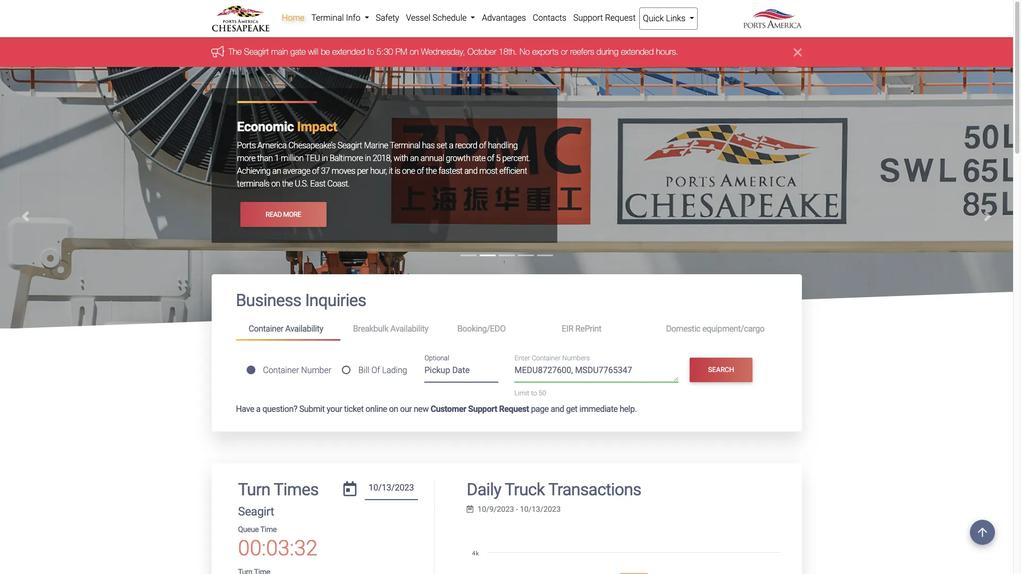 Task type: locate. For each thing, give the bounding box(es) containing it.
an down 1
[[272, 166, 281, 176]]

1 horizontal spatial our
[[400, 404, 412, 414]]

america inside ports america chesapeake's seagirt marine terminal has set a record of handling more than 1 million teu in baltimore in 2018,                         with an annual growth rate of 5 percent. achieving an average of 37 moves per hour, it is one of the fastest and most efficient terminals on the u.s. east coast.
[[258, 141, 287, 151]]

2 vertical spatial on
[[389, 404, 398, 414]]

during
[[597, 47, 619, 57]]

seagirt inside alert
[[244, 47, 269, 57]]

1 horizontal spatial in
[[365, 153, 371, 164]]

0 vertical spatial request
[[605, 13, 636, 23]]

chesapeake inside 'seagirt marine terminal is operated by ports america chesapeake under a public- private partnership with the maryland port administration.                         we are committed to developing and utilizing advanced technologies and enhanced infrastructure at the port of baltimore to provide                         our customers and bcos world-class service.'
[[423, 156, 466, 167]]

on inside ports america chesapeake's seagirt marine terminal has set a record of handling more than 1 million teu in baltimore in 2018,                         with an annual growth rate of 5 percent. achieving an average of 37 moves per hour, it is one of the fastest and most efficient terminals on the u.s. east coast.
[[271, 179, 280, 189]]

marine inside 'seagirt marine terminal is operated by ports america chesapeake under a public- private partnership with the maryland port administration.                         we are committed to developing and utilizing advanced technologies and enhanced infrastructure at the port of baltimore to provide                         our customers and bcos world-class service.'
[[263, 156, 288, 167]]

and left get
[[551, 404, 564, 414]]

1 vertical spatial a
[[490, 156, 494, 167]]

0 vertical spatial on
[[410, 47, 419, 57]]

support right customer
[[468, 404, 497, 414]]

port up technologies
[[367, 169, 382, 179]]

seagirt up queue
[[238, 505, 274, 519]]

terminal left "info"
[[311, 13, 344, 23]]

question?
[[263, 404, 297, 414]]

None text field
[[365, 480, 418, 501]]

ports up more in the left top of the page
[[237, 141, 256, 151]]

llc
[[469, 135, 491, 151]]

limit to 50
[[515, 390, 546, 398]]

in up per
[[365, 153, 371, 164]]

limit
[[515, 390, 530, 398]]

to left 50
[[531, 390, 537, 398]]

request left quick
[[605, 13, 636, 23]]

2 availability from the left
[[391, 324, 429, 334]]

world-
[[423, 195, 444, 205]]

our inside 'seagirt marine terminal is operated by ports america chesapeake under a public- private partnership with the maryland port administration.                         we are committed to developing and utilizing advanced technologies and enhanced infrastructure at the port of baltimore to provide                         our customers and bcos world-class service.'
[[334, 195, 345, 205]]

2018,
[[373, 153, 392, 164]]

committed
[[464, 169, 503, 179]]

1 horizontal spatial port
[[367, 169, 382, 179]]

ports
[[308, 135, 340, 151], [237, 141, 256, 151], [372, 156, 390, 167]]

0 horizontal spatial in
[[322, 153, 328, 164]]

1 vertical spatial request
[[499, 404, 529, 414]]

1 vertical spatial chesapeake
[[423, 156, 466, 167]]

america up by
[[343, 135, 391, 151]]

5:30
[[377, 47, 393, 57]]

an up 'one'
[[410, 153, 419, 164]]

Optional text field
[[425, 362, 499, 383]]

1 in from the left
[[322, 153, 328, 164]]

1 horizontal spatial extended
[[621, 47, 654, 57]]

an
[[410, 153, 419, 164], [272, 166, 281, 176]]

of right 'one'
[[417, 166, 424, 176]]

with up 'one'
[[394, 153, 408, 164]]

1 vertical spatial support
[[468, 404, 497, 414]]

seagirt right the
[[244, 47, 269, 57]]

advanced
[[319, 182, 353, 192]]

1 vertical spatial terminal
[[390, 141, 420, 151]]

average
[[283, 166, 310, 176]]

eir reprint
[[562, 324, 602, 334]]

1 horizontal spatial america
[[343, 135, 391, 151]]

private
[[237, 169, 260, 179]]

0 vertical spatial baltimore
[[330, 153, 363, 164]]

hour,
[[370, 166, 387, 176]]

availability right breakbulk
[[391, 324, 429, 334]]

contacts
[[533, 13, 567, 23]]

be
[[321, 47, 330, 57]]

1 vertical spatial on
[[271, 179, 280, 189]]

0 horizontal spatial a
[[256, 404, 261, 414]]

terminal info link
[[308, 7, 372, 29]]

1 horizontal spatial marine
[[364, 141, 388, 151]]

ports down impact
[[308, 135, 340, 151]]

1 horizontal spatial on
[[389, 404, 398, 414]]

0 horizontal spatial with
[[304, 169, 318, 179]]

0 vertical spatial support
[[573, 13, 603, 23]]

in right teu at the left top
[[322, 153, 328, 164]]

container down business
[[249, 324, 283, 334]]

baltimore up "read more"
[[262, 195, 296, 205]]

0 horizontal spatial request
[[499, 404, 529, 414]]

more
[[283, 211, 301, 219]]

0 horizontal spatial support
[[468, 404, 497, 414]]

support up reefers
[[573, 13, 603, 23]]

is right teu at the left top
[[321, 156, 327, 167]]

a inside 'seagirt marine terminal is operated by ports america chesapeake under a public- private partnership with the maryland port administration.                         we are committed to developing and utilizing advanced technologies and enhanced infrastructure at the port of baltimore to provide                         our customers and bcos world-class service.'
[[490, 156, 494, 167]]

is
[[321, 156, 327, 167], [395, 166, 400, 176]]

0 horizontal spatial on
[[271, 179, 280, 189]]

0 vertical spatial container
[[249, 324, 283, 334]]

booking/edo
[[458, 324, 506, 334]]

rate
[[472, 153, 486, 164]]

1 horizontal spatial baltimore
[[330, 153, 363, 164]]

container right enter
[[532, 354, 561, 362]]

extended
[[332, 47, 365, 57], [621, 47, 654, 57]]

on right pm
[[410, 47, 419, 57]]

availability down 'business inquiries'
[[285, 324, 323, 334]]

exports
[[532, 47, 559, 57]]

0 vertical spatial port
[[367, 169, 382, 179]]

a
[[449, 141, 453, 151], [490, 156, 494, 167], [256, 404, 261, 414]]

america
[[343, 135, 391, 151], [258, 141, 287, 151], [392, 156, 421, 167]]

truck
[[505, 480, 545, 500]]

chesapeake up we
[[423, 156, 466, 167]]

the
[[426, 166, 437, 176], [320, 169, 331, 179], [282, 179, 293, 189], [509, 182, 520, 192]]

bullhorn image
[[211, 46, 228, 57]]

of left 5
[[487, 153, 494, 164]]

1 vertical spatial with
[[304, 169, 318, 179]]

seagirt inside 00:03:32 main content
[[238, 505, 274, 519]]

request down limit
[[499, 404, 529, 414]]

of
[[479, 141, 486, 151], [487, 153, 494, 164], [312, 166, 319, 176], [417, 166, 424, 176], [254, 195, 261, 205]]

ports right by
[[372, 156, 390, 167]]

1 horizontal spatial request
[[605, 13, 636, 23]]

of down developing
[[254, 195, 261, 205]]

2 vertical spatial a
[[256, 404, 261, 414]]

availability for breakbulk availability
[[391, 324, 429, 334]]

the seagirt main gate will be extended to 5:30 pm on wednesday, october 18th.  no exports or reefers during extended hours. alert
[[0, 37, 1014, 67]]

enhanced
[[416, 182, 451, 192]]

of
[[372, 365, 380, 375]]

inquiries
[[305, 291, 366, 311]]

0 vertical spatial with
[[394, 153, 408, 164]]

availability
[[285, 324, 323, 334], [391, 324, 429, 334]]

business
[[236, 291, 301, 311]]

booking/edo link
[[445, 320, 549, 339]]

1 vertical spatial port
[[237, 195, 252, 205]]

go to top image
[[970, 520, 995, 545]]

a right have
[[256, 404, 261, 414]]

daily truck transactions
[[467, 480, 642, 500]]

seagirt up private
[[237, 156, 262, 167]]

help.
[[620, 404, 637, 414]]

domestic equipment/cargo link
[[654, 320, 778, 339]]

0 vertical spatial chesapeake
[[394, 135, 466, 151]]

container for container number
[[263, 365, 299, 375]]

coast.
[[327, 179, 350, 189]]

request inside 00:03:32 main content
[[499, 404, 529, 414]]

marine
[[364, 141, 388, 151], [263, 156, 288, 167]]

marine up partnership
[[263, 156, 288, 167]]

our
[[334, 195, 345, 205], [400, 404, 412, 414]]

1 horizontal spatial support
[[573, 13, 603, 23]]

class
[[444, 195, 462, 205]]

baltimore inside ports america chesapeake's seagirt marine terminal has set a record of handling more than 1 million teu in baltimore in 2018,                         with an annual growth rate of 5 percent. achieving an average of 37 moves per hour, it is one of the fastest and most efficient terminals on the u.s. east coast.
[[330, 153, 363, 164]]

advantages link
[[479, 7, 530, 29]]

read more link
[[240, 202, 327, 227]]

and down partnership
[[276, 182, 290, 192]]

close image
[[794, 46, 802, 59]]

2 vertical spatial container
[[263, 365, 299, 375]]

0 horizontal spatial is
[[321, 156, 327, 167]]

baltimore up moves
[[330, 153, 363, 164]]

links
[[666, 13, 686, 23]]

0 horizontal spatial extended
[[332, 47, 365, 57]]

the left the u.s.
[[282, 179, 293, 189]]

read more
[[266, 211, 301, 219]]

advantages
[[482, 13, 526, 23]]

0 horizontal spatial america
[[258, 141, 287, 151]]

calendar day image
[[344, 482, 357, 497]]

2 horizontal spatial america
[[392, 156, 421, 167]]

0 horizontal spatial port
[[237, 195, 252, 205]]

submit
[[299, 404, 325, 414]]

customer
[[431, 404, 466, 414]]

east
[[310, 179, 326, 189]]

administration.
[[384, 169, 436, 179]]

request
[[605, 13, 636, 23], [499, 404, 529, 414]]

0 horizontal spatial baltimore
[[262, 195, 296, 205]]

0 horizontal spatial marine
[[263, 156, 288, 167]]

our down advanced on the top of page
[[334, 195, 345, 205]]

america up 1
[[258, 141, 287, 151]]

support inside 00:03:32 main content
[[468, 404, 497, 414]]

to inside 00:03:32 main content
[[531, 390, 537, 398]]

2 vertical spatial terminal
[[289, 156, 320, 167]]

baltimore
[[330, 153, 363, 164], [262, 195, 296, 205]]

terminal left has
[[390, 141, 420, 151]]

0 vertical spatial a
[[449, 141, 453, 151]]

1 horizontal spatial a
[[449, 141, 453, 151]]

to left the 5:30
[[368, 47, 374, 57]]

with
[[394, 153, 408, 164], [304, 169, 318, 179]]

extended right be
[[332, 47, 365, 57]]

is right it
[[395, 166, 400, 176]]

2 horizontal spatial a
[[490, 156, 494, 167]]

our left new
[[400, 404, 412, 414]]

is inside ports america chesapeake's seagirt marine terminal has set a record of handling more than 1 million teu in baltimore in 2018,                         with an annual growth rate of 5 percent. achieving an average of 37 moves per hour, it is one of the fastest and most efficient terminals on the u.s. east coast.
[[395, 166, 400, 176]]

2 horizontal spatial ports
[[372, 156, 390, 167]]

availability for container availability
[[285, 324, 323, 334]]

enter
[[515, 354, 530, 362]]

terminals
[[237, 179, 270, 189]]

with up the utilizing
[[304, 169, 318, 179]]

seagirt up operated
[[338, 141, 362, 151]]

with inside ports america chesapeake's seagirt marine terminal has set a record of handling more than 1 million teu in baltimore in 2018,                         with an annual growth rate of 5 percent. achieving an average of 37 moves per hour, it is one of the fastest and most efficient terminals on the u.s. east coast.
[[394, 153, 408, 164]]

reprint
[[576, 324, 602, 334]]

a right set
[[449, 141, 453, 151]]

1 vertical spatial an
[[272, 166, 281, 176]]

page
[[531, 404, 549, 414]]

and inside ports america chesapeake's seagirt marine terminal has set a record of handling more than 1 million teu in baltimore in 2018,                         with an annual growth rate of 5 percent. achieving an average of 37 moves per hour, it is one of the fastest and most efficient terminals on the u.s. east coast.
[[465, 166, 478, 176]]

0 horizontal spatial our
[[334, 195, 345, 205]]

technologies
[[355, 182, 400, 192]]

port
[[367, 169, 382, 179], [237, 195, 252, 205]]

1 vertical spatial our
[[400, 404, 412, 414]]

0 vertical spatial marine
[[364, 141, 388, 151]]

to
[[368, 47, 374, 57], [294, 135, 305, 151], [504, 169, 511, 179], [298, 195, 305, 205], [531, 390, 537, 398]]

u.s.
[[295, 179, 308, 189]]

quick links
[[643, 13, 688, 23]]

1 horizontal spatial is
[[395, 166, 400, 176]]

1 horizontal spatial with
[[394, 153, 408, 164]]

your
[[327, 404, 342, 414]]

0 horizontal spatial ports
[[237, 141, 256, 151]]

container left number
[[263, 365, 299, 375]]

marine up 2018,
[[364, 141, 388, 151]]

fastest
[[439, 166, 463, 176]]

will
[[308, 47, 319, 57]]

container availability link
[[236, 320, 340, 341]]

and left bcos
[[386, 195, 399, 205]]

america up administration.
[[392, 156, 421, 167]]

numbers
[[563, 354, 590, 362]]

1 horizontal spatial availability
[[391, 324, 429, 334]]

turn
[[238, 480, 270, 500]]

extended right during
[[621, 47, 654, 57]]

chesapeake up annual
[[394, 135, 466, 151]]

container availability
[[249, 324, 323, 334]]

on right online
[[389, 404, 398, 414]]

welcome to ports america chesapeake llc
[[237, 135, 491, 151]]

2 horizontal spatial on
[[410, 47, 419, 57]]

1 availability from the left
[[285, 324, 323, 334]]

is inside 'seagirt marine terminal is operated by ports america chesapeake under a public- private partnership with the maryland port administration.                         we are committed to developing and utilizing advanced technologies and enhanced infrastructure at the port of baltimore to provide                         our customers and bcos world-class service.'
[[321, 156, 327, 167]]

1 vertical spatial marine
[[263, 156, 288, 167]]

terminal down chesapeake's on the left top of the page
[[289, 156, 320, 167]]

achieving
[[237, 166, 271, 176]]

and right are
[[465, 166, 478, 176]]

0 horizontal spatial availability
[[285, 324, 323, 334]]

on right terminals
[[271, 179, 280, 189]]

of left 37
[[312, 166, 319, 176]]

1 horizontal spatial an
[[410, 153, 419, 164]]

0 vertical spatial our
[[334, 195, 345, 205]]

a left 5
[[490, 156, 494, 167]]

port down developing
[[237, 195, 252, 205]]

0 horizontal spatial an
[[272, 166, 281, 176]]

support inside "link"
[[573, 13, 603, 23]]

ports america chesapeake image
[[0, 67, 1014, 506]]

1 vertical spatial baltimore
[[262, 195, 296, 205]]

to down the utilizing
[[298, 195, 305, 205]]

0 vertical spatial an
[[410, 153, 419, 164]]



Task type: vqa. For each thing, say whether or not it's contained in the screenshot.
Bill Of Lading
yes



Task type: describe. For each thing, give the bounding box(es) containing it.
breakbulk availability
[[353, 324, 429, 334]]

schedule
[[433, 13, 467, 23]]

ports inside 'seagirt marine terminal is operated by ports america chesapeake under a public- private partnership with the maryland port administration.                         we are committed to developing and utilizing advanced technologies and enhanced infrastructure at the port of baltimore to provide                         our customers and bcos world-class service.'
[[372, 156, 390, 167]]

calendar week image
[[467, 506, 474, 514]]

vessel schedule
[[406, 13, 469, 23]]

provide
[[306, 195, 332, 205]]

seagirt marine terminal is operated by ports america chesapeake under a public- private partnership with the maryland port administration.                         we are committed to developing and utilizing advanced technologies and enhanced infrastructure at the port of baltimore to provide                         our customers and bcos world-class service.
[[237, 156, 520, 205]]

support request
[[573, 13, 636, 23]]

a inside ports america chesapeake's seagirt marine terminal has set a record of handling more than 1 million teu in baltimore in 2018,                         with an annual growth rate of 5 percent. achieving an average of 37 moves per hour, it is one of the fastest and most efficient terminals on the u.s. east coast.
[[449, 141, 453, 151]]

record
[[455, 141, 477, 151]]

1
[[275, 153, 279, 164]]

ports inside ports america chesapeake's seagirt marine terminal has set a record of handling more than 1 million teu in baltimore in 2018,                         with an annual growth rate of 5 percent. achieving an average of 37 moves per hour, it is one of the fastest and most efficient terminals on the u.s. east coast.
[[237, 141, 256, 151]]

times
[[274, 480, 319, 500]]

october
[[468, 47, 497, 57]]

bcos
[[401, 195, 421, 205]]

at
[[501, 182, 508, 192]]

seagirt inside 'seagirt marine terminal is operated by ports america chesapeake under a public- private partnership with the maryland port administration.                         we are committed to developing and utilizing advanced technologies and enhanced infrastructure at the port of baltimore to provide                         our customers and bcos world-class service.'
[[237, 156, 262, 167]]

marine inside ports america chesapeake's seagirt marine terminal has set a record of handling more than 1 million teu in baltimore in 2018,                         with an annual growth rate of 5 percent. achieving an average of 37 moves per hour, it is one of the fastest and most efficient terminals on the u.s. east coast.
[[364, 141, 388, 151]]

has
[[422, 141, 435, 151]]

on inside alert
[[410, 47, 419, 57]]

or
[[561, 47, 568, 57]]

seagirt inside ports america chesapeake's seagirt marine terminal has set a record of handling more than 1 million teu in baltimore in 2018,                         with an annual growth rate of 5 percent. achieving an average of 37 moves per hour, it is one of the fastest and most efficient terminals on the u.s. east coast.
[[338, 141, 362, 151]]

by
[[362, 156, 370, 167]]

1 extended from the left
[[332, 47, 365, 57]]

to down public-
[[504, 169, 511, 179]]

queue time 00:03:32
[[238, 526, 318, 561]]

container for container availability
[[249, 324, 283, 334]]

wednesday,
[[421, 47, 465, 57]]

maryland
[[333, 169, 366, 179]]

turn times
[[238, 480, 319, 500]]

baltimore inside 'seagirt marine terminal is operated by ports america chesapeake under a public- private partnership with the maryland port administration.                         we are committed to developing and utilizing advanced technologies and enhanced infrastructure at the port of baltimore to provide                         our customers and bcos world-class service.'
[[262, 195, 296, 205]]

the up advanced on the top of page
[[320, 169, 331, 179]]

handling
[[488, 141, 518, 151]]

daily
[[467, 480, 501, 500]]

new
[[414, 404, 429, 414]]

operated
[[329, 156, 360, 167]]

ports america chesapeake's seagirt marine terminal has set a record of handling more than 1 million teu in baltimore in 2018,                         with an annual growth rate of 5 percent. achieving an average of 37 moves per hour, it is one of the fastest and most efficient terminals on the u.s. east coast.
[[237, 141, 531, 189]]

number
[[301, 365, 332, 375]]

10/13/2023
[[520, 505, 561, 514]]

partnership
[[262, 169, 302, 179]]

the down annual
[[426, 166, 437, 176]]

get
[[566, 404, 578, 414]]

domestic
[[666, 324, 701, 334]]

online
[[366, 404, 387, 414]]

breakbulk
[[353, 324, 389, 334]]

2 extended from the left
[[621, 47, 654, 57]]

home link
[[279, 7, 308, 29]]

of inside 'seagirt marine terminal is operated by ports america chesapeake under a public- private partnership with the maryland port administration.                         we are committed to developing and utilizing advanced technologies and enhanced infrastructure at the port of baltimore to provide                         our customers and bcos world-class service.'
[[254, 195, 261, 205]]

of up rate
[[479, 141, 486, 151]]

a inside 00:03:32 main content
[[256, 404, 261, 414]]

equipment/cargo
[[703, 324, 765, 334]]

terminal inside ports america chesapeake's seagirt marine terminal has set a record of handling more than 1 million teu in baltimore in 2018,                         with an annual growth rate of 5 percent. achieving an average of 37 moves per hour, it is one of the fastest and most efficient terminals on the u.s. east coast.
[[390, 141, 420, 151]]

-
[[516, 505, 518, 514]]

economic engine image
[[0, 67, 1014, 505]]

gate
[[291, 47, 306, 57]]

it
[[389, 166, 393, 176]]

10/9/2023 - 10/13/2023
[[478, 505, 561, 514]]

service.
[[464, 195, 491, 205]]

developing
[[237, 182, 275, 192]]

quick links link
[[639, 7, 698, 30]]

have
[[236, 404, 254, 414]]

one
[[402, 166, 415, 176]]

reefers
[[570, 47, 594, 57]]

lading
[[382, 365, 407, 375]]

than
[[257, 153, 273, 164]]

america inside 'seagirt marine terminal is operated by ports america chesapeake under a public- private partnership with the maryland port administration.                         we are committed to developing and utilizing advanced technologies and enhanced infrastructure at the port of baltimore to provide                         our customers and bcos world-class service.'
[[392, 156, 421, 167]]

container number
[[263, 365, 332, 375]]

customer support request link
[[431, 404, 529, 414]]

with inside 'seagirt marine terminal is operated by ports america chesapeake under a public- private partnership with the maryland port administration.                         we are committed to developing and utilizing advanced technologies and enhanced infrastructure at the port of baltimore to provide                         our customers and bcos world-class service.'
[[304, 169, 318, 179]]

welcome
[[237, 135, 291, 151]]

most
[[480, 166, 498, 176]]

eir
[[562, 324, 574, 334]]

and inside 00:03:32 main content
[[551, 404, 564, 414]]

chesapeake's
[[288, 141, 336, 151]]

Enter Container Numbers text field
[[515, 365, 679, 383]]

request inside "link"
[[605, 13, 636, 23]]

are
[[451, 169, 462, 179]]

quick
[[643, 13, 664, 23]]

00:03:32 main content
[[204, 275, 810, 575]]

1 vertical spatial container
[[532, 354, 561, 362]]

to up million at the top left
[[294, 135, 305, 151]]

50
[[539, 390, 546, 398]]

and down administration.
[[401, 182, 415, 192]]

time
[[260, 526, 277, 535]]

0 vertical spatial terminal
[[311, 13, 344, 23]]

no
[[520, 47, 530, 57]]

queue
[[238, 526, 259, 535]]

2 in from the left
[[365, 153, 371, 164]]

our inside 00:03:32 main content
[[400, 404, 412, 414]]

on inside 00:03:32 main content
[[389, 404, 398, 414]]

18th.
[[499, 47, 517, 57]]

economic impact
[[237, 119, 337, 135]]

the
[[228, 47, 242, 57]]

optional
[[425, 354, 449, 362]]

immediate
[[580, 404, 618, 414]]

customers
[[347, 195, 384, 205]]

the seagirt main gate will be extended to 5:30 pm on wednesday, october 18th.  no exports or reefers during extended hours.
[[228, 47, 679, 57]]

37
[[321, 166, 330, 176]]

enter container numbers
[[515, 354, 590, 362]]

to inside alert
[[368, 47, 374, 57]]

terminal inside 'seagirt marine terminal is operated by ports america chesapeake under a public- private partnership with the maryland port administration.                         we are committed to developing and utilizing advanced technologies and enhanced infrastructure at the port of baltimore to provide                         our customers and bcos world-class service.'
[[289, 156, 320, 167]]

the right at
[[509, 182, 520, 192]]

transactions
[[548, 480, 642, 500]]

1 horizontal spatial ports
[[308, 135, 340, 151]]

efficient
[[500, 166, 527, 176]]

ticket
[[344, 404, 364, 414]]

safety
[[376, 13, 399, 23]]

domestic equipment/cargo
[[666, 324, 765, 334]]

more
[[237, 153, 255, 164]]

safety link
[[372, 7, 403, 29]]

we
[[438, 169, 450, 179]]

vessel
[[406, 13, 431, 23]]

terminal info
[[311, 13, 363, 23]]



